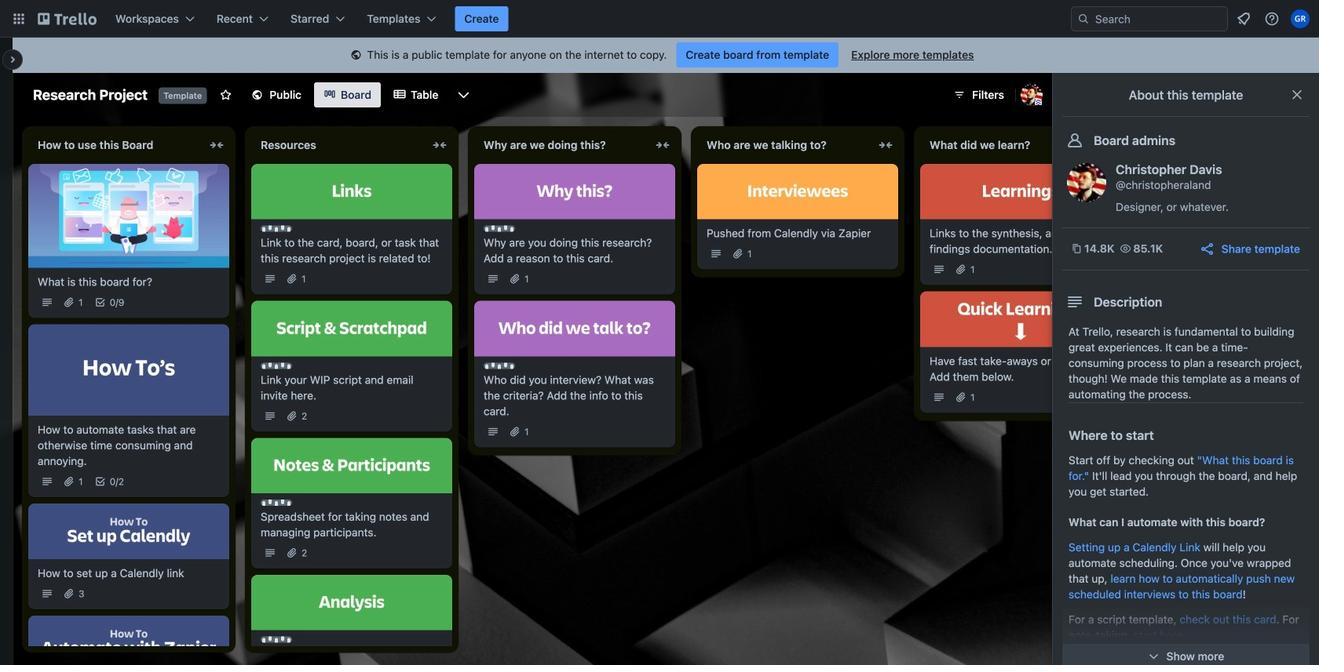 Task type: locate. For each thing, give the bounding box(es) containing it.
this member is an admin of this board. image
[[1035, 99, 1042, 106]]

search image
[[1077, 13, 1090, 25]]

1 vertical spatial christopher davis (christopheraland) image
[[1067, 163, 1106, 203]]

Board name text field
[[25, 82, 156, 108]]

back to home image
[[38, 6, 97, 31]]

color: black, title: "needs personalization" element
[[261, 226, 292, 232], [484, 226, 515, 232], [261, 363, 292, 369], [484, 363, 515, 369], [261, 500, 292, 506], [261, 637, 292, 644]]

collapse list image
[[207, 136, 226, 155], [430, 136, 449, 155], [653, 136, 672, 155], [876, 136, 895, 155]]

None text field
[[28, 133, 204, 158], [251, 133, 427, 158], [474, 133, 650, 158], [28, 133, 204, 158], [251, 133, 427, 158], [474, 133, 650, 158]]

star or unstar board image
[[219, 89, 232, 101]]

0 notifications image
[[1234, 9, 1253, 28]]

None text field
[[697, 133, 873, 158], [920, 133, 1096, 158], [697, 133, 873, 158], [920, 133, 1096, 158]]

christopher davis (christopheraland) image
[[1021, 84, 1043, 106], [1067, 163, 1106, 203]]

0 horizontal spatial christopher davis (christopheraland) image
[[1021, 84, 1043, 106]]



Task type: vqa. For each thing, say whether or not it's contained in the screenshot.
Collapse list image to the right
yes



Task type: describe. For each thing, give the bounding box(es) containing it.
greg robinson (gregrobinson96) image
[[1291, 9, 1310, 28]]

1 horizontal spatial christopher davis (christopheraland) image
[[1067, 163, 1106, 203]]

2 collapse list image from the left
[[430, 136, 449, 155]]

primary element
[[0, 0, 1319, 38]]

Search field
[[1090, 8, 1227, 30]]

3 collapse list image from the left
[[653, 136, 672, 155]]

customize views image
[[456, 87, 471, 103]]

open information menu image
[[1264, 11, 1280, 27]]

4 collapse list image from the left
[[876, 136, 895, 155]]

sm image
[[348, 48, 364, 64]]

0 vertical spatial christopher davis (christopheraland) image
[[1021, 84, 1043, 106]]

1 collapse list image from the left
[[207, 136, 226, 155]]



